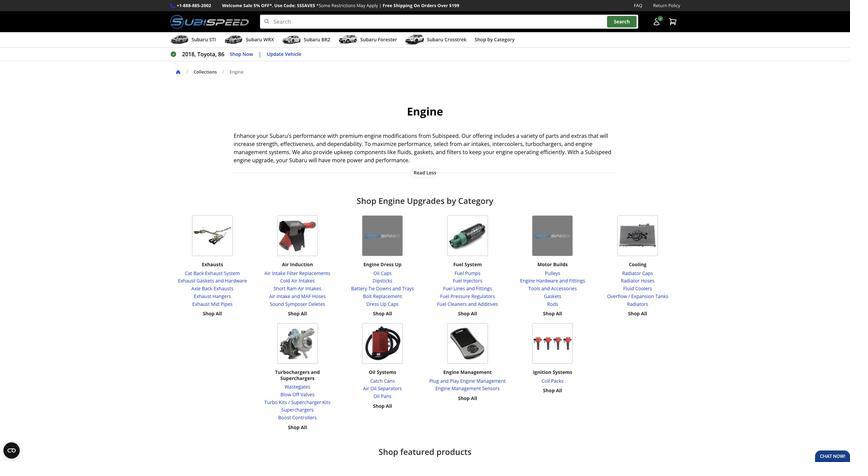 Task type: vqa. For each thing, say whether or not it's contained in the screenshot.
Cooling image
yes



Task type: locate. For each thing, give the bounding box(es) containing it.
systems up cans
[[377, 370, 396, 376]]

your down intakes,
[[483, 149, 495, 156]]

1 vertical spatial from
[[450, 141, 462, 148]]

and up "accessories" at the right bottom of the page
[[560, 278, 568, 285]]

1 vertical spatial a
[[581, 149, 584, 156]]

pumps
[[465, 270, 481, 277]]

and left trays
[[393, 286, 401, 292]]

subispeed logo image
[[170, 15, 249, 29]]

subispeed
[[585, 149, 612, 156]]

separators
[[378, 386, 402, 392]]

shop inside engine management plug and play engine management engine management sensors shop all
[[458, 396, 470, 402]]

all down radiators link
[[641, 311, 647, 317]]

dipsticks link
[[351, 278, 414, 285]]

exhausts up cat back exhaust system link
[[202, 262, 223, 268]]

0 vertical spatial |
[[379, 2, 382, 8]]

tools and accessories link
[[520, 285, 585, 293]]

dipsticks
[[373, 278, 392, 285]]

management down "plug and play engine management" link
[[452, 386, 481, 392]]

subaru for subaru forester
[[360, 36, 377, 43]]

additives
[[478, 301, 498, 308]]

fluid coolers link
[[607, 285, 668, 293]]

all down engine management sensors link
[[471, 396, 477, 402]]

all down fuel cleaners and additives link in the right bottom of the page
[[471, 311, 477, 317]]

air up 'filter' on the left of the page
[[282, 262, 289, 268]]

increase
[[234, 141, 255, 148]]

1 horizontal spatial |
[[379, 2, 382, 8]]

888-
[[183, 2, 192, 8]]

coil packs link
[[542, 378, 564, 386]]

play
[[450, 378, 459, 385]]

upgrade,
[[252, 157, 275, 164]]

subaru
[[192, 36, 208, 43], [246, 36, 262, 43], [304, 36, 320, 43], [360, 36, 377, 43], [427, 36, 443, 43], [289, 157, 307, 164]]

2018,
[[182, 51, 196, 58]]

a subaru crosstrek thumbnail image image
[[405, 35, 424, 45]]

catch
[[370, 378, 383, 385]]

shop inside air induction air intake filter replacements cold air intakes short ram air intakes air intake and maf hoses sound symposer deletes shop all
[[288, 311, 300, 317]]

performance.
[[376, 157, 410, 164]]

1 vertical spatial system
[[224, 270, 240, 277]]

and down select
[[436, 149, 446, 156]]

1 vertical spatial gaskets
[[544, 294, 561, 300]]

fuel system image image
[[447, 216, 488, 257]]

back down the exhaust gaskets and hardware link
[[202, 286, 212, 292]]

subaru down 'we'
[[289, 157, 307, 164]]

subaru left crosstrek
[[427, 36, 443, 43]]

back right cat
[[193, 270, 204, 277]]

category inside shop by category dropdown button
[[494, 36, 515, 43]]

0 vertical spatial back
[[193, 270, 204, 277]]

all inside ignition systems coil packs shop all
[[556, 388, 562, 395]]

a left variety
[[516, 132, 519, 140]]

shop now
[[230, 51, 253, 57]]

radiator up "radiator hoses" link
[[622, 270, 641, 277]]

/ inside 'cooling radiator caps radiator hoses fluid coolers overflow / expansion tanks radiators shop all'
[[628, 294, 630, 300]]

0 horizontal spatial system
[[224, 270, 240, 277]]

1 horizontal spatial system
[[465, 262, 482, 268]]

0 horizontal spatial up
[[380, 301, 387, 308]]

by inside dropdown button
[[487, 36, 493, 43]]

0 horizontal spatial |
[[258, 51, 261, 58]]

superchargers up wastegates
[[280, 376, 315, 382]]

0 vertical spatial dress
[[381, 262, 394, 268]]

enhance
[[234, 132, 255, 140]]

exhaust down exhaust hangers link at the left of page
[[192, 301, 210, 308]]

/ down blow
[[288, 400, 290, 406]]

subaru left wrx
[[246, 36, 262, 43]]

shop inside dropdown button
[[475, 36, 486, 43]]

toyota,
[[197, 51, 217, 58]]

caps inside 'cooling radiator caps radiator hoses fluid coolers overflow / expansion tanks radiators shop all'
[[642, 270, 653, 277]]

oil systems catch cans air oil separators oil pans shop all
[[363, 370, 402, 410]]

2 systems from the left
[[553, 370, 572, 376]]

engine inside motor builds pulleys engine hardware and fittings tools and accessories gaskets rods shop all
[[520, 278, 535, 285]]

1 vertical spatial hoses
[[312, 294, 326, 300]]

/ inside the turbochargers and superchargers wastegates blow off valves turbo kits / supercharger kits superchargers boost controllers shop all
[[288, 400, 290, 406]]

1 vertical spatial management
[[476, 378, 506, 385]]

all inside oil systems catch cans air oil separators oil pans shop all
[[386, 404, 392, 410]]

2 vertical spatial your
[[276, 157, 288, 164]]

oil up dipsticks
[[374, 270, 380, 277]]

0 vertical spatial radiator
[[622, 270, 641, 277]]

1 vertical spatial back
[[202, 286, 212, 292]]

regulators
[[471, 294, 495, 300]]

0 vertical spatial system
[[465, 262, 482, 268]]

gaskets down tools and accessories 'link'
[[544, 294, 561, 300]]

battery tie downs and trays link
[[351, 285, 414, 293]]

gaskets
[[197, 278, 214, 285], [544, 294, 561, 300]]

0 horizontal spatial systems
[[377, 370, 396, 376]]

fittings up regulators
[[476, 286, 492, 292]]

0 vertical spatial superchargers
[[280, 376, 315, 382]]

0 vertical spatial gaskets
[[197, 278, 214, 285]]

fuel up "lines"
[[453, 278, 462, 285]]

ignition
[[533, 370, 552, 376]]

0 horizontal spatial your
[[257, 132, 268, 140]]

oil caps link
[[351, 270, 414, 278]]

0 vertical spatial by
[[487, 36, 493, 43]]

hoses up coolers
[[641, 278, 655, 285]]

intakes up maf
[[305, 286, 321, 292]]

button image
[[653, 18, 661, 26]]

all inside engine dress up oil caps dipsticks battery tie downs and trays bolt replacement dress up caps shop all
[[386, 311, 392, 317]]

and inside the turbochargers and superchargers wastegates blow off valves turbo kits / supercharger kits superchargers boost controllers shop all
[[311, 370, 320, 376]]

also
[[302, 149, 312, 156]]

gaskets down cat back exhaust system link
[[197, 278, 214, 285]]

and inside engine management plug and play engine management engine management sensors shop all
[[440, 378, 449, 385]]

shop all link down dress up caps link
[[373, 311, 392, 318]]

up up 'oil caps' link
[[395, 262, 402, 268]]

read less
[[414, 170, 436, 176]]

catch cans link
[[363, 378, 402, 386]]

all inside the turbochargers and superchargers wastegates blow off valves turbo kits / supercharger kits superchargers boost controllers shop all
[[301, 425, 307, 431]]

subaru left brz
[[304, 36, 320, 43]]

hardware inside motor builds pulleys engine hardware and fittings tools and accessories gaskets rods shop all
[[536, 278, 558, 285]]

superchargers down turbo kits / supercharger kits link
[[281, 407, 314, 414]]

1 vertical spatial fittings
[[476, 286, 492, 292]]

shop inside ignition systems coil packs shop all
[[543, 388, 555, 395]]

all down controllers
[[301, 425, 307, 431]]

1 horizontal spatial dress
[[381, 262, 394, 268]]

and left 'play'
[[440, 378, 449, 385]]

1 horizontal spatial systems
[[553, 370, 572, 376]]

fuel injectors link
[[437, 278, 498, 285]]

fittings
[[569, 278, 585, 285], [476, 286, 492, 292]]

and inside 'exhausts cat back exhaust system exhaust gaskets and hardware axle back exhausts exhaust hangers exhaust mid pipes shop all'
[[215, 278, 224, 285]]

0 horizontal spatial gaskets
[[197, 278, 214, 285]]

shop all link for injectors
[[458, 311, 477, 318]]

0 horizontal spatial fittings
[[476, 286, 492, 292]]

exhaust hangers link
[[178, 293, 247, 301]]

cleaners
[[448, 301, 467, 308]]

0 horizontal spatial will
[[309, 157, 317, 164]]

|
[[379, 2, 382, 8], [258, 51, 261, 58]]

1 horizontal spatial a
[[581, 149, 584, 156]]

turbochargers and superchargers wastegates blow off valves turbo kits / supercharger kits superchargers boost controllers shop all
[[264, 370, 331, 431]]

shop all link for all
[[543, 388, 562, 395]]

subaru left sti
[[192, 36, 208, 43]]

caps
[[381, 270, 392, 277], [642, 270, 653, 277], [388, 301, 399, 308]]

0 vertical spatial hoses
[[641, 278, 655, 285]]

may
[[357, 2, 365, 8]]

engine down management at the top left
[[234, 157, 251, 164]]

valves
[[301, 392, 315, 398]]

ignition systems coil packs shop all
[[533, 370, 572, 395]]

2 hardware from the left
[[536, 278, 558, 285]]

update vehicle
[[267, 51, 301, 57]]

shop inside 'cooling radiator caps radiator hoses fluid coolers overflow / expansion tanks radiators shop all'
[[628, 311, 640, 317]]

all down mid
[[216, 311, 222, 317]]

0 vertical spatial up
[[395, 262, 402, 268]]

kits down blow
[[279, 400, 287, 406]]

fuel pumps link
[[437, 270, 498, 278]]

coolers
[[635, 286, 652, 292]]

0 horizontal spatial kits
[[279, 400, 287, 406]]

intake down short
[[277, 294, 290, 300]]

and
[[560, 132, 570, 140], [316, 141, 326, 148], [564, 141, 574, 148], [436, 149, 446, 156], [364, 157, 374, 164], [215, 278, 224, 285], [560, 278, 568, 285], [393, 286, 401, 292], [466, 286, 475, 292], [542, 286, 550, 292], [292, 294, 300, 300], [468, 301, 477, 308], [311, 370, 320, 376], [440, 378, 449, 385]]

caps up "radiator hoses" link
[[642, 270, 653, 277]]

oil down catch
[[371, 386, 377, 392]]

1 horizontal spatial up
[[395, 262, 402, 268]]

all down packs
[[556, 388, 562, 395]]

fuel lines and fittings link
[[437, 285, 498, 293]]

wastegates link
[[264, 384, 331, 392]]

axle
[[191, 286, 201, 292]]

tanks
[[655, 294, 668, 300]]

fuel up the fuel injectors link
[[455, 270, 464, 277]]

welcome sale 5% off*. use code: sssave5
[[222, 2, 315, 8]]

1 hardware from the left
[[225, 278, 247, 285]]

all
[[216, 311, 222, 317], [301, 311, 307, 317], [386, 311, 392, 317], [471, 311, 477, 317], [556, 311, 562, 317], [641, 311, 647, 317], [556, 388, 562, 395], [471, 396, 477, 402], [386, 404, 392, 410], [301, 425, 307, 431]]

1 vertical spatial category
[[458, 196, 493, 207]]

pressure
[[451, 294, 470, 300]]

radiators
[[627, 301, 648, 308]]

shop all link down 'rods' link
[[543, 311, 562, 318]]

sti
[[209, 36, 216, 43]]

by
[[487, 36, 493, 43], [447, 196, 456, 207]]

shop all link down engine management sensors link
[[458, 395, 477, 403]]

1 horizontal spatial kits
[[322, 400, 331, 406]]

vehicle
[[285, 51, 301, 57]]

hardware down pulleys link
[[536, 278, 558, 285]]

engine inside engine dress up oil caps dipsticks battery tie downs and trays bolt replacement dress up caps shop all
[[364, 262, 379, 268]]

and down cat back exhaust system link
[[215, 278, 224, 285]]

all down sound symposer deletes link
[[301, 311, 307, 317]]

hardware up hangers
[[225, 278, 247, 285]]

system up pumps
[[465, 262, 482, 268]]

1 horizontal spatial your
[[276, 157, 288, 164]]

2 horizontal spatial your
[[483, 149, 495, 156]]

controllers
[[292, 415, 317, 422]]

air
[[282, 262, 289, 268], [265, 270, 271, 277], [291, 278, 298, 285], [298, 286, 304, 292], [269, 294, 275, 300], [363, 386, 369, 392]]

shop all link down oil pans link
[[373, 403, 392, 411]]

oil systems image image
[[362, 324, 403, 365]]

shop all link for dipsticks
[[373, 311, 392, 318]]

0 vertical spatial category
[[494, 36, 515, 43]]

will
[[600, 132, 608, 140], [309, 157, 317, 164]]

exhausts up hangers
[[214, 286, 233, 292]]

a right with
[[581, 149, 584, 156]]

shop all link down boost controllers link
[[288, 425, 307, 432]]

| right "now"
[[258, 51, 261, 58]]

your down systems.
[[276, 157, 288, 164]]

0 vertical spatial intakes
[[299, 278, 315, 285]]

dress up 'oil caps' link
[[381, 262, 394, 268]]

coil
[[542, 378, 550, 385]]

hoses inside 'cooling radiator caps radiator hoses fluid coolers overflow / expansion tanks radiators shop all'
[[641, 278, 655, 285]]

1 horizontal spatial fittings
[[569, 278, 585, 285]]

shop all link down coil packs link
[[543, 388, 562, 395]]

hoses up deletes
[[312, 294, 326, 300]]

shop inside 'exhausts cat back exhaust system exhaust gaskets and hardware axle back exhausts exhaust hangers exhaust mid pipes shop all'
[[203, 311, 215, 317]]

radiator up fluid
[[621, 278, 640, 285]]

1 vertical spatial by
[[447, 196, 456, 207]]

1 vertical spatial |
[[258, 51, 261, 58]]

2 vertical spatial management
[[452, 386, 481, 392]]

radiator
[[622, 270, 641, 277], [621, 278, 640, 285]]

0 vertical spatial exhausts
[[202, 262, 223, 268]]

shop inside oil systems catch cans air oil separators oil pans shop all
[[373, 404, 385, 410]]

ram
[[287, 286, 297, 292]]

up
[[395, 262, 402, 268], [380, 301, 387, 308]]

fuel pressure regulators link
[[437, 293, 498, 301]]

fuel
[[453, 262, 463, 268], [455, 270, 464, 277], [453, 278, 462, 285], [443, 286, 452, 292], [440, 294, 449, 300], [437, 301, 446, 308]]

from up the performance,
[[419, 132, 431, 140]]

blow
[[280, 392, 291, 398]]

air left 'filter' on the left of the page
[[265, 270, 271, 277]]

air induction image image
[[277, 216, 318, 257]]

1 horizontal spatial hoses
[[641, 278, 655, 285]]

1 vertical spatial dress
[[366, 301, 379, 308]]

battery
[[351, 286, 367, 292]]

turbo
[[264, 400, 278, 406]]

management up sensors
[[476, 378, 506, 385]]

and down engine hardware and fittings link
[[542, 286, 550, 292]]

fuel up fuel pumps link
[[453, 262, 463, 268]]

air down catch cans link
[[363, 386, 369, 392]]

shop all link down radiators link
[[628, 311, 647, 318]]

air inside oil systems catch cans air oil separators oil pans shop all
[[363, 386, 369, 392]]

pipes
[[221, 301, 233, 308]]

0 horizontal spatial a
[[516, 132, 519, 140]]

exhaust down cat
[[178, 278, 195, 285]]

fuel system fuel pumps fuel injectors fuel lines and fittings fuel pressure regulators fuel cleaners and additives shop all
[[437, 262, 498, 317]]

0 horizontal spatial category
[[458, 196, 493, 207]]

0 horizontal spatial hardware
[[225, 278, 247, 285]]

2 kits from the left
[[322, 400, 331, 406]]

systems inside ignition systems coil packs shop all
[[553, 370, 572, 376]]

collections
[[194, 69, 217, 75]]

1 vertical spatial exhausts
[[214, 286, 233, 292]]

all inside motor builds pulleys engine hardware and fittings tools and accessories gaskets rods shop all
[[556, 311, 562, 317]]

turbochargers and superchargers image image
[[277, 324, 318, 365]]

subaru for subaru sti
[[192, 36, 208, 43]]

1 horizontal spatial by
[[487, 36, 493, 43]]

motor
[[538, 262, 552, 268]]

1 vertical spatial up
[[380, 301, 387, 308]]

0 horizontal spatial hoses
[[312, 294, 326, 300]]

kits right supercharger
[[322, 400, 331, 406]]

and down the short ram air intakes link
[[292, 294, 300, 300]]

system up the exhaust gaskets and hardware link
[[224, 270, 240, 277]]

air
[[464, 141, 470, 148]]

shop all link for exhaust
[[203, 311, 222, 318]]

shop all link down exhaust mid pipes 'link'
[[203, 311, 222, 318]]

filter
[[287, 270, 298, 277]]

0 vertical spatial from
[[419, 132, 431, 140]]

hangers
[[213, 294, 231, 300]]

radiator caps link
[[607, 270, 668, 278]]

downs
[[376, 286, 391, 292]]

shop all link for and
[[543, 311, 562, 318]]

0 vertical spatial fittings
[[569, 278, 585, 285]]

shop all link for off
[[288, 425, 307, 432]]

systems inside oil systems catch cans air oil separators oil pans shop all
[[377, 370, 396, 376]]

exhaust down axle
[[194, 294, 211, 300]]

0 horizontal spatial dress
[[366, 301, 379, 308]]

1 horizontal spatial hardware
[[536, 278, 558, 285]]

1 horizontal spatial gaskets
[[544, 294, 561, 300]]

and inside air induction air intake filter replacements cold air intakes short ram air intakes air intake and maf hoses sound symposer deletes shop all
[[292, 294, 300, 300]]

and up provide
[[316, 141, 326, 148]]

1 vertical spatial will
[[309, 157, 317, 164]]

back
[[193, 270, 204, 277], [202, 286, 212, 292]]

intakes down replacements
[[299, 278, 315, 285]]

subaru inside "dropdown button"
[[427, 36, 443, 43]]

management up "plug and play engine management" link
[[460, 370, 492, 376]]

from up filters
[[450, 141, 462, 148]]

lines
[[454, 286, 465, 292]]

superchargers link
[[264, 407, 331, 415]]

overflow / expansion tanks link
[[607, 293, 668, 301]]

up down bolt replacement link
[[380, 301, 387, 308]]

our
[[462, 132, 471, 140]]

exhausts image image
[[192, 216, 233, 257]]

0 vertical spatial will
[[600, 132, 608, 140]]

intake up cold at the left bottom of page
[[272, 270, 286, 277]]

collections link
[[194, 69, 222, 75], [194, 69, 217, 75]]

will right that at the right
[[600, 132, 608, 140]]

welcome
[[222, 2, 242, 8]]

subaru left forester
[[360, 36, 377, 43]]

all down dress up caps link
[[386, 311, 392, 317]]

1 systems from the left
[[377, 370, 396, 376]]

fuel up cleaners
[[440, 294, 449, 300]]

from
[[419, 132, 431, 140], [450, 141, 462, 148]]

home image
[[175, 69, 181, 75]]

cat back exhaust system link
[[178, 270, 247, 278]]

| left the free
[[379, 2, 382, 8]]

1 horizontal spatial category
[[494, 36, 515, 43]]

systems up packs
[[553, 370, 572, 376]]

subaru sti button
[[170, 34, 216, 47]]

that
[[588, 132, 599, 140]]

0 vertical spatial your
[[257, 132, 268, 140]]

1 horizontal spatial will
[[600, 132, 608, 140]]



Task type: describe. For each thing, give the bounding box(es) containing it.
boost controllers link
[[264, 415, 331, 423]]

search button
[[607, 16, 637, 27]]

0 horizontal spatial from
[[419, 132, 431, 140]]

system inside 'exhausts cat back exhaust system exhaust gaskets and hardware axle back exhausts exhaust hangers exhaust mid pipes shop all'
[[224, 270, 240, 277]]

on
[[414, 2, 420, 8]]

engine down extras
[[576, 141, 593, 148]]

shop inside the turbochargers and superchargers wastegates blow off valves turbo kits / supercharger kits superchargers boost controllers shop all
[[288, 425, 300, 431]]

gaskets link
[[520, 293, 585, 301]]

shop all link for replacements
[[288, 311, 307, 318]]

restrictions
[[332, 2, 356, 8]]

subaru for subaru wrx
[[246, 36, 262, 43]]

use
[[274, 2, 283, 8]]

tie
[[368, 286, 375, 292]]

1 kits from the left
[[279, 400, 287, 406]]

gaskets inside 'exhausts cat back exhaust system exhaust gaskets and hardware axle back exhausts exhaust hangers exhaust mid pipes shop all'
[[197, 278, 214, 285]]

gaskets inside motor builds pulleys engine hardware and fittings tools and accessories gaskets rods shop all
[[544, 294, 561, 300]]

expansion
[[631, 294, 654, 300]]

axle back exhausts link
[[178, 285, 247, 293]]

free
[[383, 2, 392, 8]]

all inside 'cooling radiator caps radiator hoses fluid coolers overflow / expansion tanks radiators shop all'
[[641, 311, 647, 317]]

products
[[437, 447, 472, 458]]

0 horizontal spatial by
[[447, 196, 456, 207]]

to
[[365, 141, 371, 148]]

cold air intakes link
[[265, 278, 330, 285]]

shop all link for fluid
[[628, 311, 647, 318]]

featured
[[400, 447, 434, 458]]

exhaust gaskets and hardware link
[[178, 278, 247, 285]]

1 horizontal spatial from
[[450, 141, 462, 148]]

0 vertical spatial management
[[460, 370, 492, 376]]

hoses inside air induction air intake filter replacements cold air intakes short ram air intakes air intake and maf hoses sound symposer deletes shop all
[[312, 294, 326, 300]]

a subaru wrx thumbnail image image
[[224, 35, 243, 45]]

engine dress up image image
[[362, 216, 403, 257]]

engine down intercoolers,
[[496, 149, 513, 156]]

wrx
[[264, 36, 274, 43]]

brz
[[322, 36, 330, 43]]

cat
[[185, 270, 192, 277]]

air up sound
[[269, 294, 275, 300]]

shop now link
[[230, 50, 253, 58]]

subaru inside enhance your subaru's performance with premium engine modifications from subispeed. our offering includes a variety of parts and extras that will increase strength, effectiveness, and dependability. to maximize performance, select from air intakes, intercoolers, turbochargers, and engine management systems. we also provide upkeep components like fluids, gaskets, and filters to keep your engine operating efficiently. with a subispeed engine upgrade, your subaru will have more power and performance.
[[289, 157, 307, 164]]

sssave5
[[297, 2, 315, 8]]

air down 'filter' on the left of the page
[[291, 278, 298, 285]]

extras
[[571, 132, 587, 140]]

power
[[347, 157, 363, 164]]

subaru brz
[[304, 36, 330, 43]]

1 vertical spatial intakes
[[305, 286, 321, 292]]

0 vertical spatial a
[[516, 132, 519, 140]]

read
[[414, 170, 425, 176]]

engine management plug and play engine management engine management sensors shop all
[[429, 370, 506, 402]]

faq
[[634, 2, 643, 8]]

subaru wrx
[[246, 36, 274, 43]]

oil up catch
[[369, 370, 376, 376]]

return policy
[[653, 2, 680, 8]]

pulleys link
[[520, 270, 585, 278]]

oil down air oil separators link
[[374, 394, 380, 400]]

intakes,
[[472, 141, 491, 148]]

and up with
[[564, 141, 574, 148]]

oil inside engine dress up oil caps dipsticks battery tie downs and trays bolt replacement dress up caps shop all
[[374, 270, 380, 277]]

motor builds pulleys engine hardware and fittings tools and accessories gaskets rods shop all
[[520, 262, 585, 317]]

tools
[[529, 286, 540, 292]]

caps up dipsticks
[[381, 270, 392, 277]]

1 vertical spatial intake
[[277, 294, 290, 300]]

modifications
[[383, 132, 417, 140]]

subaru for subaru crosstrek
[[427, 36, 443, 43]]

1 vertical spatial radiator
[[621, 278, 640, 285]]

and down 'fuel pressure regulators' link
[[468, 301, 477, 308]]

engine hardware and fittings link
[[520, 278, 585, 285]]

shop inside motor builds pulleys engine hardware and fittings tools and accessories gaskets rods shop all
[[543, 311, 555, 317]]

enhance your subaru's performance with premium engine modifications from subispeed. our offering includes a variety of parts and extras that will increase strength, effectiveness, and dependability. to maximize performance, select from air intakes, intercoolers, turbochargers, and engine management systems. we also provide upkeep components like fluids, gaskets, and filters to keep your engine operating efficiently. with a subispeed engine upgrade, your subaru will have more power and performance.
[[234, 132, 612, 164]]

fittings inside motor builds pulleys engine hardware and fittings tools and accessories gaskets rods shop all
[[569, 278, 585, 285]]

mid
[[211, 301, 219, 308]]

subaru for subaru brz
[[304, 36, 320, 43]]

+1-
[[177, 2, 183, 8]]

turbochargers,
[[526, 141, 563, 148]]

shop by category
[[475, 36, 515, 43]]

engine management image image
[[447, 324, 488, 365]]

shop all link for oil
[[373, 403, 392, 411]]

all inside 'exhausts cat back exhaust system exhaust gaskets and hardware axle back exhausts exhaust hangers exhaust mid pipes shop all'
[[216, 311, 222, 317]]

accessories
[[551, 286, 577, 292]]

apply
[[367, 2, 378, 8]]

maximize
[[372, 141, 397, 148]]

*some restrictions may apply | free shipping on orders over $199
[[316, 2, 459, 8]]

and right parts
[[560, 132, 570, 140]]

ignition systems image image
[[532, 324, 573, 365]]

turbochargers
[[275, 370, 310, 376]]

packs
[[551, 378, 564, 385]]

subaru wrx button
[[224, 34, 274, 47]]

cooling image image
[[617, 216, 658, 257]]

fuel cleaners and additives link
[[437, 301, 498, 309]]

1 vertical spatial superchargers
[[281, 407, 314, 414]]

replacements
[[299, 270, 330, 277]]

exhaust up the exhaust gaskets and hardware link
[[205, 270, 223, 277]]

we
[[292, 149, 300, 156]]

more
[[332, 157, 346, 164]]

/ left engine link in the top left of the page
[[222, 68, 224, 76]]

all inside engine management plug and play engine management engine management sensors shop all
[[471, 396, 477, 402]]

engine up to
[[364, 132, 382, 140]]

plug
[[429, 378, 439, 385]]

a subaru forester thumbnail image image
[[339, 35, 358, 45]]

86
[[218, 51, 224, 58]]

search input field
[[260, 15, 638, 29]]

of
[[539, 132, 544, 140]]

motor builds image image
[[532, 216, 573, 257]]

all inside fuel system fuel pumps fuel injectors fuel lines and fittings fuel pressure regulators fuel cleaners and additives shop all
[[471, 311, 477, 317]]

system inside fuel system fuel pumps fuel injectors fuel lines and fittings fuel pressure regulators fuel cleaners and additives shop all
[[465, 262, 482, 268]]

policy
[[669, 2, 680, 8]]

shop inside fuel system fuel pumps fuel injectors fuel lines and fittings fuel pressure regulators fuel cleaners and additives shop all
[[458, 311, 470, 317]]

trays
[[402, 286, 414, 292]]

engine dress up oil caps dipsticks battery tie downs and trays bolt replacement dress up caps shop all
[[351, 262, 414, 317]]

0 vertical spatial intake
[[272, 270, 286, 277]]

/ right home image in the left top of the page
[[186, 68, 188, 76]]

a subaru brz thumbnail image image
[[282, 35, 301, 45]]

fuel left "lines"
[[443, 286, 452, 292]]

and inside engine dress up oil caps dipsticks battery tie downs and trays bolt replacement dress up caps shop all
[[393, 286, 401, 292]]

sound symposer deletes link
[[265, 301, 330, 309]]

orders
[[421, 2, 436, 8]]

oil pans link
[[363, 393, 402, 401]]

885-
[[192, 2, 201, 8]]

short
[[274, 286, 286, 292]]

+1-888-885-2002 link
[[177, 2, 211, 9]]

shop inside engine dress up oil caps dipsticks battery tie downs and trays bolt replacement dress up caps shop all
[[373, 311, 385, 317]]

shop engine upgrades by category
[[357, 196, 493, 207]]

fittings inside fuel system fuel pumps fuel injectors fuel lines and fittings fuel pressure regulators fuel cleaners and additives shop all
[[476, 286, 492, 292]]

bolt
[[363, 294, 372, 300]]

all inside air induction air intake filter replacements cold air intakes short ram air intakes air intake and maf hoses sound symposer deletes shop all
[[301, 311, 307, 317]]

injectors
[[463, 278, 482, 285]]

components
[[354, 149, 386, 156]]

less
[[427, 170, 436, 176]]

air down cold air intakes link
[[298, 286, 304, 292]]

caps down 'replacement'
[[388, 301, 399, 308]]

offering
[[473, 132, 493, 140]]

open widget image
[[3, 443, 20, 460]]

and down the fuel injectors link
[[466, 286, 475, 292]]

systems for packs
[[553, 370, 572, 376]]

radiators link
[[607, 301, 668, 309]]

shop all link for engine
[[458, 395, 477, 403]]

fuel left cleaners
[[437, 301, 446, 308]]

systems for cans
[[377, 370, 396, 376]]

hardware inside 'exhausts cat back exhaust system exhaust gaskets and hardware axle back exhausts exhaust hangers exhaust mid pipes shop all'
[[225, 278, 247, 285]]

pans
[[381, 394, 392, 400]]

subaru's
[[270, 132, 292, 140]]

filters
[[447, 149, 461, 156]]

1 vertical spatial your
[[483, 149, 495, 156]]

dependability.
[[327, 141, 363, 148]]

performance,
[[398, 141, 432, 148]]

+1-888-885-2002
[[177, 2, 211, 8]]

pulleys
[[545, 270, 560, 277]]

and down components
[[364, 157, 374, 164]]

over
[[438, 2, 448, 8]]

a subaru sti thumbnail image image
[[170, 35, 189, 45]]

subaru forester button
[[339, 34, 397, 47]]

upkeep
[[334, 149, 353, 156]]

cooling radiator caps radiator hoses fluid coolers overflow / expansion tanks radiators shop all
[[607, 262, 668, 317]]



